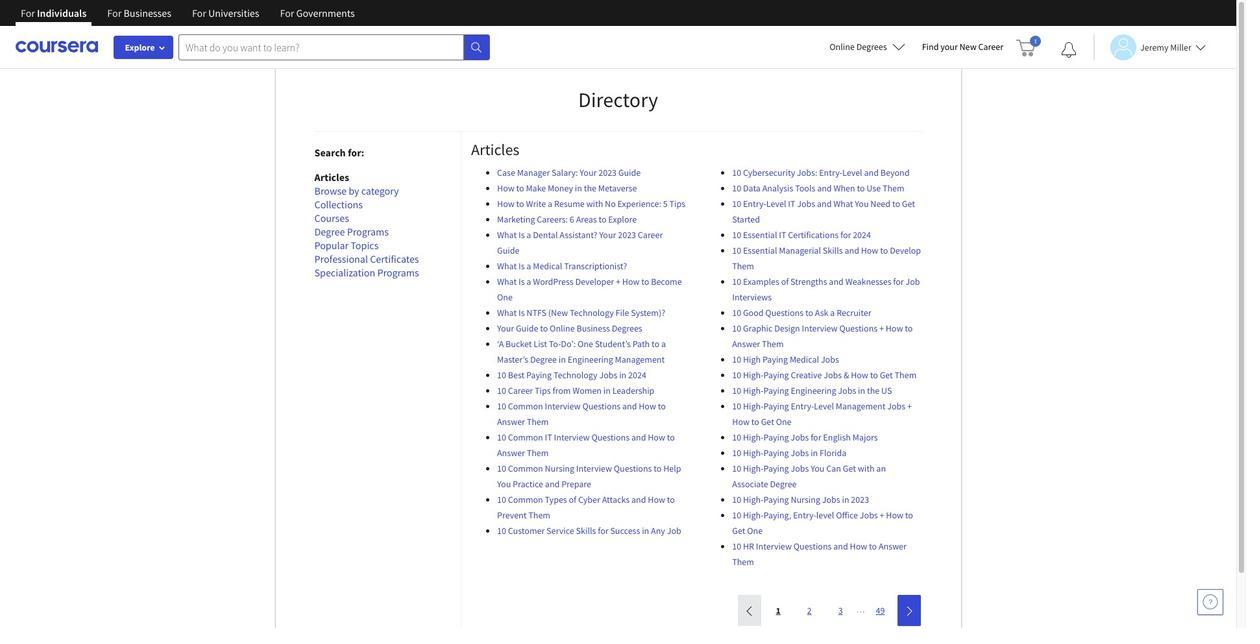 Task type: vqa. For each thing, say whether or not it's contained in the screenshot.
Collections link
yes



Task type: locate. For each thing, give the bounding box(es) containing it.
for left governments
[[280, 6, 294, 19]]

1 vertical spatial articles
[[314, 171, 349, 184]]

0 horizontal spatial of
[[569, 494, 576, 506]]

in up office
[[842, 494, 849, 506]]

1 horizontal spatial it
[[779, 229, 786, 241]]

2 horizontal spatial career
[[978, 41, 1003, 53]]

interview
[[802, 323, 838, 334], [545, 400, 581, 412], [554, 432, 590, 443], [576, 463, 612, 474], [756, 541, 792, 552]]

10 hr interview questions and how to answer them link
[[732, 541, 907, 568]]

skills down certifications
[[823, 245, 843, 256]]

essential down started
[[743, 229, 777, 241]]

job down develop
[[906, 276, 920, 287]]

weaknesses
[[845, 276, 891, 287]]

2023 up metaverse
[[598, 167, 617, 178]]

3 for from the left
[[192, 6, 206, 19]]

0 horizontal spatial career
[[508, 385, 533, 397]]

2 vertical spatial 2023
[[851, 494, 869, 506]]

1 for from the left
[[21, 6, 35, 19]]

4 high- from the top
[[743, 432, 764, 443]]

1 high- from the top
[[743, 369, 764, 381]]

medical inside case manager salary: your 2023 guide how to make money in the metaverse how to write  a resume with no experience: 5 tips marketing careers: 6 areas to explore what is a dental assistant? your 2023 career guide what is a medical transcriptionist? what is a wordpress developer + how to become one what is ntfs (new technology file system)? your guide to online business degrees 'a bucket list to-do': one student's path to a master's degree in engineering management 10 best paying technology jobs in 2024 10 career tips from women in leadership 10 common interview questions and how to answer them 10 common it interview questions and how to answer them 10 common nursing interview questions to help you practice and prepare 10 common types of cyber attacks and how to prevent them 10 customer service skills for success in any job
[[533, 260, 562, 272]]

2023
[[598, 167, 617, 178], [618, 229, 636, 241], [851, 494, 869, 506]]

0 vertical spatial degrees
[[856, 41, 887, 53]]

2 vertical spatial you
[[497, 478, 511, 490]]

a inside 10 cybersecurity jobs: entry-level and beyond 10 data analysis tools and when to use them 10 entry-level it jobs and what you need to get started 10 essential it certifications for 2024 10 essential managerial skills and how to develop them 10 examples of strengths and weaknesses for job interviews 10 good questions to ask a recruiter 10 graphic design interview questions + how to answer them 10 high paying medical jobs 10 high-paying creative jobs & how to get them 10 high-paying engineering jobs in the us 10 high-paying entry-level management jobs + how to get one 10 high-paying jobs for english majors 10 high-paying jobs in florida 10 high-paying jobs you can get with an associate degree 10 high-paying nursing jobs in 2023 10 high-paying, entry-level office jobs + how to get one 10 hr interview questions and how to answer them
[[830, 307, 835, 319]]

one right do':
[[578, 338, 593, 350]]

transcriptionist?
[[564, 260, 627, 272]]

for left the success
[[598, 525, 608, 537]]

professional
[[314, 252, 368, 265]]

1 horizontal spatial 2024
[[853, 229, 871, 241]]

1 horizontal spatial nursing
[[791, 494, 820, 506]]

collections link
[[314, 198, 363, 212]]

10 good questions to ask a recruiter link
[[732, 307, 871, 319]]

essential
[[743, 229, 777, 241], [743, 245, 777, 256]]

0 horizontal spatial 2023
[[598, 167, 617, 178]]

experience:
[[618, 198, 661, 210]]

1 vertical spatial tips
[[535, 385, 551, 397]]

1 horizontal spatial explore
[[608, 214, 637, 225]]

0 vertical spatial of
[[781, 276, 789, 287]]

get right need
[[902, 198, 915, 210]]

0 vertical spatial articles
[[471, 140, 519, 160]]

with inside case manager salary: your 2023 guide how to make money in the metaverse how to write  a resume with no experience: 5 tips marketing careers: 6 areas to explore what is a dental assistant? your 2023 career guide what is a medical transcriptionist? what is a wordpress developer + how to become one what is ntfs (new technology file system)? your guide to online business degrees 'a bucket list to-do': one student's path to a master's degree in engineering management 10 best paying technology jobs in 2024 10 career tips from women in leadership 10 common interview questions and how to answer them 10 common it interview questions and how to answer them 10 common nursing interview questions to help you practice and prepare 10 common types of cyber attacks and how to prevent them 10 customer service skills for success in any job
[[586, 198, 603, 210]]

medical up wordpress
[[533, 260, 562, 272]]

2 vertical spatial level
[[814, 400, 834, 412]]

0 horizontal spatial articles
[[314, 171, 349, 184]]

salary:
[[552, 167, 578, 178]]

2024 up "leadership"
[[628, 369, 646, 381]]

4 for from the left
[[280, 6, 294, 19]]

1 vertical spatial nursing
[[791, 494, 820, 506]]

1 horizontal spatial with
[[858, 463, 875, 474]]

marketing careers: 6 areas to explore link
[[497, 214, 637, 225]]

find your new career
[[922, 41, 1003, 53]]

0 horizontal spatial skills
[[576, 525, 596, 537]]

2023 up office
[[851, 494, 869, 506]]

and
[[864, 167, 879, 178], [817, 182, 832, 194], [817, 198, 832, 210], [845, 245, 859, 256], [829, 276, 844, 287], [622, 400, 637, 412], [631, 432, 646, 443], [545, 478, 560, 490], [631, 494, 646, 506], [833, 541, 848, 552]]

0 vertical spatial technology
[[570, 307, 614, 319]]

governments
[[296, 6, 355, 19]]

job right any
[[667, 525, 681, 537]]

…
[[856, 604, 865, 615]]

degree down the list
[[530, 354, 557, 365]]

10 high paying medical jobs link
[[732, 354, 839, 365]]

degrees inside popup button
[[856, 41, 887, 53]]

1 vertical spatial engineering
[[791, 385, 836, 397]]

10 best paying technology jobs in 2024 link
[[497, 369, 646, 381]]

0 vertical spatial with
[[586, 198, 603, 210]]

engineering down creative
[[791, 385, 836, 397]]

women
[[573, 385, 602, 397]]

us
[[881, 385, 892, 397]]

0 vertical spatial skills
[[823, 245, 843, 256]]

2 vertical spatial degree
[[770, 478, 797, 490]]

of inside case manager salary: your 2023 guide how to make money in the metaverse how to write  a resume with no experience: 5 tips marketing careers: 6 areas to explore what is a dental assistant? your 2023 career guide what is a medical transcriptionist? what is a wordpress developer + how to become one what is ntfs (new technology file system)? your guide to online business degrees 'a bucket list to-do': one student's path to a master's degree in engineering management 10 best paying technology jobs in 2024 10 career tips from women in leadership 10 common interview questions and how to answer them 10 common it interview questions and how to answer them 10 common nursing interview questions to help you practice and prepare 10 common types of cyber attacks and how to prevent them 10 customer service skills for success in any job
[[569, 494, 576, 506]]

jobs down 'tools'
[[797, 198, 815, 210]]

0 horizontal spatial online
[[550, 323, 575, 334]]

2 high- from the top
[[743, 385, 764, 397]]

cybersecurity
[[743, 167, 795, 178]]

1 vertical spatial online
[[550, 323, 575, 334]]

dental
[[533, 229, 558, 241]]

you left practice
[[497, 478, 511, 490]]

path
[[633, 338, 650, 350]]

1 horizontal spatial you
[[811, 463, 824, 474]]

jeremy
[[1140, 41, 1168, 53]]

them right &
[[895, 369, 917, 381]]

the
[[584, 182, 596, 194], [867, 385, 880, 397]]

for for governments
[[280, 6, 294, 19]]

1 vertical spatial programs
[[377, 266, 419, 279]]

0 horizontal spatial 2024
[[628, 369, 646, 381]]

for left businesses
[[107, 6, 122, 19]]

medical up creative
[[790, 354, 819, 365]]

1 horizontal spatial online
[[830, 41, 855, 53]]

0 vertical spatial job
[[906, 276, 920, 287]]

2 vertical spatial your
[[497, 323, 514, 334]]

a right ask
[[830, 307, 835, 319]]

0 horizontal spatial the
[[584, 182, 596, 194]]

2 horizontal spatial you
[[855, 198, 869, 210]]

5 high- from the top
[[743, 447, 764, 459]]

developer
[[575, 276, 614, 287]]

specialization
[[314, 266, 375, 279]]

system)?
[[631, 307, 665, 319]]

2 is from the top
[[519, 260, 525, 272]]

tips
[[669, 198, 685, 210], [535, 385, 551, 397]]

0 vertical spatial engineering
[[568, 354, 613, 365]]

them down beyond
[[883, 182, 904, 194]]

for left universities
[[192, 6, 206, 19]]

guide up metaverse
[[618, 167, 641, 178]]

2024 down need
[[853, 229, 871, 241]]

programs up topics
[[347, 225, 389, 238]]

individuals
[[37, 6, 87, 19]]

career right new
[[978, 41, 1003, 53]]

jobs up level
[[822, 494, 840, 506]]

degree inside articles browse by category collections courses degree programs popular topics professional certificates specialization programs
[[314, 225, 345, 238]]

your right salary:
[[580, 167, 597, 178]]

a right path
[[661, 338, 666, 350]]

1 is from the top
[[519, 229, 525, 241]]

jobs up 10 high-paying creative jobs & how to get them link
[[821, 354, 839, 365]]

for for businesses
[[107, 6, 122, 19]]

0 horizontal spatial engineering
[[568, 354, 613, 365]]

for left the "english"
[[811, 432, 821, 443]]

technology up business
[[570, 307, 614, 319]]

0 horizontal spatial your
[[497, 323, 514, 334]]

find your new career link
[[915, 39, 1010, 55]]

a right write
[[548, 198, 552, 210]]

explore down no
[[608, 214, 637, 225]]

tips left from
[[535, 385, 551, 397]]

10 essential it certifications for 2024 link
[[732, 229, 871, 241]]

skills inside case manager salary: your 2023 guide how to make money in the metaverse how to write  a resume with no experience: 5 tips marketing careers: 6 areas to explore what is a dental assistant? your 2023 career guide what is a medical transcriptionist? what is a wordpress developer + how to become one what is ntfs (new technology file system)? your guide to online business degrees 'a bucket list to-do': one student's path to a master's degree in engineering management 10 best paying technology jobs in 2024 10 career tips from women in leadership 10 common interview questions and how to answer them 10 common it interview questions and how to answer them 10 common nursing interview questions to help you practice and prepare 10 common types of cyber attacks and how to prevent them 10 customer service skills for success in any job
[[576, 525, 596, 537]]

2 for from the left
[[107, 6, 122, 19]]

8 high- from the top
[[743, 509, 764, 521]]

articles up browse
[[314, 171, 349, 184]]

it up managerial on the top of the page
[[779, 229, 786, 241]]

1 horizontal spatial skills
[[823, 245, 843, 256]]

tools
[[795, 182, 815, 194]]

medical
[[533, 260, 562, 272], [790, 354, 819, 365]]

popular topics link
[[314, 239, 379, 252]]

interview down ask
[[802, 323, 838, 334]]

0 horizontal spatial it
[[545, 432, 552, 443]]

1 horizontal spatial of
[[781, 276, 789, 287]]

skills down 10 common types of cyber attacks and how to prevent them link
[[576, 525, 596, 537]]

0 horizontal spatial nursing
[[545, 463, 574, 474]]

0 vertical spatial nursing
[[545, 463, 574, 474]]

10 data analysis tools and when to use them link
[[732, 182, 904, 194]]

0 vertical spatial 2023
[[598, 167, 617, 178]]

in down "10 high-paying jobs for english majors" link
[[811, 447, 818, 459]]

4 is from the top
[[519, 307, 525, 319]]

questions down 10 common interview questions and how to answer them link at bottom
[[591, 432, 630, 443]]

articles browse by category collections courses degree programs popular topics professional certificates specialization programs
[[314, 171, 419, 279]]

for right weaknesses
[[893, 276, 904, 287]]

0 horizontal spatial with
[[586, 198, 603, 210]]

areas
[[576, 214, 597, 225]]

1 vertical spatial the
[[867, 385, 880, 397]]

need
[[870, 198, 890, 210]]

what is ntfs (new technology file system)? link
[[497, 307, 665, 319]]

0 vertical spatial degree
[[314, 225, 345, 238]]

how up file
[[622, 276, 640, 287]]

0 vertical spatial 2024
[[853, 229, 871, 241]]

popular
[[314, 239, 349, 252]]

1 horizontal spatial degree
[[530, 354, 557, 365]]

guide down marketing
[[497, 245, 519, 256]]

cyber
[[578, 494, 600, 506]]

questions down women
[[582, 400, 621, 412]]

management down path
[[615, 354, 665, 365]]

1 horizontal spatial engineering
[[791, 385, 836, 397]]

you left need
[[855, 198, 869, 210]]

how down office
[[850, 541, 867, 552]]

degree
[[314, 225, 345, 238], [530, 354, 557, 365], [770, 478, 797, 490]]

one up hr
[[747, 525, 763, 537]]

it down 'tools'
[[788, 198, 795, 210]]

level
[[842, 167, 862, 178], [766, 198, 786, 210], [814, 400, 834, 412]]

do':
[[561, 338, 576, 350]]

beyond
[[880, 167, 910, 178]]

in down do':
[[559, 354, 566, 365]]

your
[[940, 41, 958, 53]]

for for universities
[[192, 6, 206, 19]]

career down experience:
[[638, 229, 663, 241]]

2 vertical spatial career
[[508, 385, 533, 397]]

1 vertical spatial skills
[[576, 525, 596, 537]]

them down 10 career tips from women in leadership link
[[527, 416, 549, 428]]

1 horizontal spatial degrees
[[856, 41, 887, 53]]

coursera image
[[16, 37, 98, 57]]

10 examples of strengths and weaknesses for job interviews link
[[732, 276, 920, 303]]

engineering inside case manager salary: your 2023 guide how to make money in the metaverse how to write  a resume with no experience: 5 tips marketing careers: 6 areas to explore what is a dental assistant? your 2023 career guide what is a medical transcriptionist? what is a wordpress developer + how to become one what is ntfs (new technology file system)? your guide to online business degrees 'a bucket list to-do': one student's path to a master's degree in engineering management 10 best paying technology jobs in 2024 10 career tips from women in leadership 10 common interview questions and how to answer them 10 common it interview questions and how to answer them 10 common nursing interview questions to help you practice and prepare 10 common types of cyber attacks and how to prevent them 10 customer service skills for success in any job
[[568, 354, 613, 365]]

interview up "prepare"
[[576, 463, 612, 474]]

business
[[577, 323, 610, 334]]

with left an
[[858, 463, 875, 474]]

0 horizontal spatial you
[[497, 478, 511, 490]]

7 high- from the top
[[743, 494, 764, 506]]

them up practice
[[527, 447, 549, 459]]

programs down certificates
[[377, 266, 419, 279]]

for inside case manager salary: your 2023 guide how to make money in the metaverse how to write  a resume with no experience: 5 tips marketing careers: 6 areas to explore what is a dental assistant? your 2023 career guide what is a medical transcriptionist? what is a wordpress developer + how to become one what is ntfs (new technology file system)? your guide to online business degrees 'a bucket list to-do': one student's path to a master's degree in engineering management 10 best paying technology jobs in 2024 10 career tips from women in leadership 10 common interview questions and how to answer them 10 common it interview questions and how to answer them 10 common nursing interview questions to help you practice and prepare 10 common types of cyber attacks and how to prevent them 10 customer service skills for success in any job
[[598, 525, 608, 537]]

management inside 10 cybersecurity jobs: entry-level and beyond 10 data analysis tools and when to use them 10 entry-level it jobs and what you need to get started 10 essential it certifications for 2024 10 essential managerial skills and how to develop them 10 examples of strengths and weaknesses for job interviews 10 good questions to ask a recruiter 10 graphic design interview questions + how to answer them 10 high paying medical jobs 10 high-paying creative jobs & how to get them 10 high-paying engineering jobs in the us 10 high-paying entry-level management jobs + how to get one 10 high-paying jobs for english majors 10 high-paying jobs in florida 10 high-paying jobs you can get with an associate degree 10 high-paying nursing jobs in 2023 10 high-paying, entry-level office jobs + how to get one 10 hr interview questions and how to answer them
[[836, 400, 885, 412]]

customer
[[508, 525, 545, 537]]

2024
[[853, 229, 871, 241], [628, 369, 646, 381]]

recruiter
[[837, 307, 871, 319]]

career down best
[[508, 385, 533, 397]]

specialization programs link
[[314, 266, 419, 280]]

topics
[[351, 239, 379, 252]]

skills
[[823, 245, 843, 256], [576, 525, 596, 537]]

0 vertical spatial it
[[788, 198, 795, 210]]

1 horizontal spatial management
[[836, 400, 885, 412]]

0 vertical spatial level
[[842, 167, 862, 178]]

questions down 10 high-paying, entry-level office jobs + how to get one link
[[794, 541, 832, 552]]

explore
[[125, 42, 155, 53], [608, 214, 637, 225]]

for left individuals
[[21, 6, 35, 19]]

1 vertical spatial your
[[599, 229, 616, 241]]

1 vertical spatial with
[[858, 463, 875, 474]]

the inside case manager salary: your 2023 guide how to make money in the metaverse how to write  a resume with no experience: 5 tips marketing careers: 6 areas to explore what is a dental assistant? your 2023 career guide what is a medical transcriptionist? what is a wordpress developer + how to become one what is ntfs (new technology file system)? your guide to online business degrees 'a bucket list to-do': one student's path to a master's degree in engineering management 10 best paying technology jobs in 2024 10 career tips from women in leadership 10 common interview questions and how to answer them 10 common it interview questions and how to answer them 10 common nursing interview questions to help you practice and prepare 10 common types of cyber attacks and how to prevent them 10 customer service skills for success in any job
[[584, 182, 596, 194]]

1 horizontal spatial medical
[[790, 354, 819, 365]]

1 vertical spatial you
[[811, 463, 824, 474]]

0 vertical spatial medical
[[533, 260, 562, 272]]

1 horizontal spatial level
[[814, 400, 834, 412]]

jobs left &
[[824, 369, 842, 381]]

them
[[883, 182, 904, 194], [732, 260, 754, 272], [762, 338, 784, 350], [895, 369, 917, 381], [527, 416, 549, 428], [527, 447, 549, 459], [528, 509, 550, 521], [732, 556, 754, 568]]

medical inside 10 cybersecurity jobs: entry-level and beyond 10 data analysis tools and when to use them 10 entry-level it jobs and what you need to get started 10 essential it certifications for 2024 10 essential managerial skills and how to develop them 10 examples of strengths and weaknesses for job interviews 10 good questions to ask a recruiter 10 graphic design interview questions + how to answer them 10 high paying medical jobs 10 high-paying creative jobs & how to get them 10 high-paying engineering jobs in the us 10 high-paying entry-level management jobs + how to get one 10 high-paying jobs for english majors 10 high-paying jobs in florida 10 high-paying jobs you can get with an associate degree 10 high-paying nursing jobs in 2023 10 high-paying, entry-level office jobs + how to get one 10 hr interview questions and how to answer them
[[790, 354, 819, 365]]

entry- up 10 data analysis tools and when to use them link
[[819, 167, 842, 178]]

the inside 10 cybersecurity jobs: entry-level and beyond 10 data analysis tools and when to use them 10 entry-level it jobs and what you need to get started 10 essential it certifications for 2024 10 essential managerial skills and how to develop them 10 examples of strengths and weaknesses for job interviews 10 good questions to ask a recruiter 10 graphic design interview questions + how to answer them 10 high paying medical jobs 10 high-paying creative jobs & how to get them 10 high-paying engineering jobs in the us 10 high-paying entry-level management jobs + how to get one 10 high-paying jobs for english majors 10 high-paying jobs in florida 10 high-paying jobs you can get with an associate degree 10 high-paying nursing jobs in 2023 10 high-paying, entry-level office jobs + how to get one 10 hr interview questions and how to answer them
[[867, 385, 880, 397]]

category
[[361, 184, 399, 197]]

0 horizontal spatial management
[[615, 354, 665, 365]]

0 vertical spatial explore
[[125, 42, 155, 53]]

new
[[960, 41, 976, 53]]

high-
[[743, 369, 764, 381], [743, 385, 764, 397], [743, 400, 764, 412], [743, 432, 764, 443], [743, 447, 764, 459], [743, 463, 764, 474], [743, 494, 764, 506], [743, 509, 764, 521]]

student's
[[595, 338, 631, 350]]

1 vertical spatial degrees
[[612, 323, 642, 334]]

leadership
[[612, 385, 654, 397]]

2023 down experience:
[[618, 229, 636, 241]]

1 vertical spatial 2024
[[628, 369, 646, 381]]

how up marketing
[[497, 198, 514, 210]]

in
[[575, 182, 582, 194], [559, 354, 566, 365], [619, 369, 626, 381], [603, 385, 611, 397], [858, 385, 865, 397], [811, 447, 818, 459], [842, 494, 849, 506], [642, 525, 649, 537]]

courses link
[[314, 212, 349, 225]]

+ inside case manager salary: your 2023 guide how to make money in the metaverse how to write  a resume with no experience: 5 tips marketing careers: 6 areas to explore what is a dental assistant? your 2023 career guide what is a medical transcriptionist? what is a wordpress developer + how to become one what is ntfs (new technology file system)? your guide to online business degrees 'a bucket list to-do': one student's path to a master's degree in engineering management 10 best paying technology jobs in 2024 10 career tips from women in leadership 10 common interview questions and how to answer them 10 common it interview questions and how to answer them 10 common nursing interview questions to help you practice and prepare 10 common types of cyber attacks and how to prevent them 10 customer service skills for success in any job
[[616, 276, 620, 287]]

a
[[548, 198, 552, 210], [527, 229, 531, 241], [527, 260, 531, 272], [527, 276, 531, 287], [830, 307, 835, 319], [661, 338, 666, 350]]

for
[[840, 229, 851, 241], [893, 276, 904, 287], [811, 432, 821, 443], [598, 525, 608, 537]]

0 vertical spatial tips
[[669, 198, 685, 210]]

questions up attacks
[[614, 463, 652, 474]]

1 horizontal spatial job
[[906, 276, 920, 287]]

your up 'a
[[497, 323, 514, 334]]

0 vertical spatial career
[[978, 41, 1003, 53]]

directory
[[578, 87, 658, 113]]

for businesses
[[107, 6, 171, 19]]

articles inside articles browse by category collections courses degree programs popular topics professional certificates specialization programs
[[314, 171, 349, 184]]

of inside 10 cybersecurity jobs: entry-level and beyond 10 data analysis tools and when to use them 10 entry-level it jobs and what you need to get started 10 essential it certifications for 2024 10 essential managerial skills and how to develop them 10 examples of strengths and weaknesses for job interviews 10 good questions to ask a recruiter 10 graphic design interview questions + how to answer them 10 high paying medical jobs 10 high-paying creative jobs & how to get them 10 high-paying engineering jobs in the us 10 high-paying entry-level management jobs + how to get one 10 high-paying jobs for english majors 10 high-paying jobs in florida 10 high-paying jobs you can get with an associate degree 10 high-paying nursing jobs in 2023 10 high-paying, entry-level office jobs + how to get one 10 hr interview questions and how to answer them
[[781, 276, 789, 287]]

1 horizontal spatial 2023
[[618, 229, 636, 241]]

analysis
[[762, 182, 793, 194]]

job inside case manager salary: your 2023 guide how to make money in the metaverse how to write  a resume with no experience: 5 tips marketing careers: 6 areas to explore what is a dental assistant? your 2023 career guide what is a medical transcriptionist? what is a wordpress developer + how to become one what is ntfs (new technology file system)? your guide to online business degrees 'a bucket list to-do': one student's path to a master's degree in engineering management 10 best paying technology jobs in 2024 10 career tips from women in leadership 10 common interview questions and how to answer them 10 common it interview questions and how to answer them 10 common nursing interview questions to help you practice and prepare 10 common types of cyber attacks and how to prevent them 10 customer service skills for success in any job
[[667, 525, 681, 537]]

file
[[616, 307, 629, 319]]

1 vertical spatial career
[[638, 229, 663, 241]]

programs
[[347, 225, 389, 238], [377, 266, 419, 279]]

started
[[732, 214, 760, 225]]

help center image
[[1203, 594, 1218, 610]]

career
[[978, 41, 1003, 53], [638, 229, 663, 241], [508, 385, 533, 397]]

page navigation navigation
[[737, 595, 922, 626]]

None search field
[[178, 34, 490, 60]]

2 horizontal spatial your
[[599, 229, 616, 241]]

0 horizontal spatial medical
[[533, 260, 562, 272]]

miller
[[1170, 41, 1191, 53]]

1 vertical spatial level
[[766, 198, 786, 210]]

prevent
[[497, 509, 527, 521]]

management down us
[[836, 400, 885, 412]]

it
[[788, 198, 795, 210], [779, 229, 786, 241], [545, 432, 552, 443]]

them down hr
[[732, 556, 754, 568]]

you left can
[[811, 463, 824, 474]]

a left wordpress
[[527, 276, 531, 287]]

0 horizontal spatial explore
[[125, 42, 155, 53]]

jobs down "10 high-paying jobs for english majors" link
[[791, 447, 809, 459]]

0 vertical spatial management
[[615, 354, 665, 365]]

1 vertical spatial technology
[[553, 369, 597, 381]]

tips right 5
[[669, 198, 685, 210]]

one
[[497, 291, 513, 303], [578, 338, 593, 350], [776, 416, 791, 428], [747, 525, 763, 537]]

level up when
[[842, 167, 862, 178]]

2 horizontal spatial degree
[[770, 478, 797, 490]]

get up hr
[[732, 525, 745, 537]]

0 vertical spatial essential
[[743, 229, 777, 241]]

technology up 10 career tips from women in leadership link
[[553, 369, 597, 381]]

0 horizontal spatial degree
[[314, 225, 345, 238]]

1 vertical spatial essential
[[743, 245, 777, 256]]

10 common types of cyber attacks and how to prevent them link
[[497, 494, 675, 521]]

1 vertical spatial job
[[667, 525, 681, 537]]

engineering
[[568, 354, 613, 365], [791, 385, 836, 397]]

3 high- from the top
[[743, 400, 764, 412]]

explore down for businesses
[[125, 42, 155, 53]]

with left no
[[586, 198, 603, 210]]

1 horizontal spatial tips
[[669, 198, 685, 210]]

1 vertical spatial medical
[[790, 354, 819, 365]]

2 horizontal spatial 2023
[[851, 494, 869, 506]]

show notifications image
[[1061, 42, 1077, 58]]

of down "prepare"
[[569, 494, 576, 506]]

1 horizontal spatial articles
[[471, 140, 519, 160]]

0 vertical spatial the
[[584, 182, 596, 194]]

you inside case manager salary: your 2023 guide how to make money in the metaverse how to write  a resume with no experience: 5 tips marketing careers: 6 areas to explore what is a dental assistant? your 2023 career guide what is a medical transcriptionist? what is a wordpress developer + how to become one what is ntfs (new technology file system)? your guide to online business degrees 'a bucket list to-do': one student's path to a master's degree in engineering management 10 best paying technology jobs in 2024 10 career tips from women in leadership 10 common interview questions and how to answer them 10 common it interview questions and how to answer them 10 common nursing interview questions to help you practice and prepare 10 common types of cyber attacks and how to prevent them 10 customer service skills for success in any job
[[497, 478, 511, 490]]

how to make money in the metaverse link
[[497, 182, 637, 194]]

10 high-paying nursing jobs in 2023 link
[[732, 494, 869, 506]]

management inside case manager salary: your 2023 guide how to make money in the metaverse how to write  a resume with no experience: 5 tips marketing careers: 6 areas to explore what is a dental assistant? your 2023 career guide what is a medical transcriptionist? what is a wordpress developer + how to become one what is ntfs (new technology file system)? your guide to online business degrees 'a bucket list to-do': one student's path to a master's degree in engineering management 10 best paying technology jobs in 2024 10 career tips from women in leadership 10 common interview questions and how to answer them 10 common it interview questions and how to answer them 10 common nursing interview questions to help you practice and prepare 10 common types of cyber attacks and how to prevent them 10 customer service skills for success in any job
[[615, 354, 665, 365]]

jobs up women
[[599, 369, 617, 381]]



Task type: describe. For each thing, give the bounding box(es) containing it.
search for:
[[314, 146, 364, 159]]

2024 inside 10 cybersecurity jobs: entry-level and beyond 10 data analysis tools and when to use them 10 entry-level it jobs and what you need to get started 10 essential it certifications for 2024 10 essential managerial skills and how to develop them 10 examples of strengths and weaknesses for job interviews 10 good questions to ask a recruiter 10 graphic design interview questions + how to answer them 10 high paying medical jobs 10 high-paying creative jobs & how to get them 10 high-paying engineering jobs in the us 10 high-paying entry-level management jobs + how to get one 10 high-paying jobs for english majors 10 high-paying jobs in florida 10 high-paying jobs you can get with an associate degree 10 high-paying nursing jobs in 2023 10 high-paying, entry-level office jobs + how to get one 10 hr interview questions and how to answer them
[[853, 229, 871, 241]]

from
[[553, 385, 571, 397]]

data
[[743, 182, 761, 194]]

for governments
[[280, 6, 355, 19]]

1 horizontal spatial career
[[638, 229, 663, 241]]

1 vertical spatial guide
[[497, 245, 519, 256]]

jobs down 10 high-paying jobs in florida link
[[791, 463, 809, 474]]

get right can
[[843, 463, 856, 474]]

certificates
[[370, 252, 419, 265]]

how right office
[[886, 509, 903, 521]]

with inside 10 cybersecurity jobs: entry-level and beyond 10 data analysis tools and when to use them 10 entry-level it jobs and what you need to get started 10 essential it certifications for 2024 10 essential managerial skills and how to develop them 10 examples of strengths and weaknesses for job interviews 10 good questions to ask a recruiter 10 graphic design interview questions + how to answer them 10 high paying medical jobs 10 high-paying creative jobs & how to get them 10 high-paying engineering jobs in the us 10 high-paying entry-level management jobs + how to get one 10 high-paying jobs for english majors 10 high-paying jobs in florida 10 high-paying jobs you can get with an associate degree 10 high-paying nursing jobs in 2023 10 high-paying, entry-level office jobs + how to get one 10 hr interview questions and how to answer them
[[858, 463, 875, 474]]

you for case manager salary: your 2023 guide how to make money in the metaverse how to write  a resume with no experience: 5 tips marketing careers: 6 areas to explore what is a dental assistant? your 2023 career guide what is a medical transcriptionist? what is a wordpress developer + how to become one what is ntfs (new technology file system)? your guide to online business degrees 'a bucket list to-do': one student's path to a master's degree in engineering management 10 best paying technology jobs in 2024 10 career tips from women in leadership 10 common interview questions and how to answer them 10 common it interview questions and how to answer them 10 common nursing interview questions to help you practice and prepare 10 common types of cyber attacks and how to prevent them 10 customer service skills for success in any job
[[497, 478, 511, 490]]

10 cybersecurity jobs: entry-level and beyond 10 data analysis tools and when to use them 10 entry-level it jobs and what you need to get started 10 essential it certifications for 2024 10 essential managerial skills and how to develop them 10 examples of strengths and weaknesses for job interviews 10 good questions to ask a recruiter 10 graphic design interview questions + how to answer them 10 high paying medical jobs 10 high-paying creative jobs & how to get them 10 high-paying engineering jobs in the us 10 high-paying entry-level management jobs + how to get one 10 high-paying jobs for english majors 10 high-paying jobs in florida 10 high-paying jobs you can get with an associate degree 10 high-paying nursing jobs in 2023 10 high-paying, entry-level office jobs + how to get one 10 hr interview questions and how to answer them
[[732, 167, 921, 568]]

10 high-paying engineering jobs in the us link
[[732, 385, 892, 397]]

&
[[844, 369, 849, 381]]

for universities
[[192, 6, 259, 19]]

jobs down &
[[838, 385, 856, 397]]

2 essential from the top
[[743, 245, 777, 256]]

49 link
[[869, 599, 892, 622]]

become
[[651, 276, 682, 287]]

list
[[534, 338, 547, 350]]

search
[[314, 146, 346, 159]]

banner navigation
[[10, 0, 365, 36]]

nursing inside case manager salary: your 2023 guide how to make money in the metaverse how to write  a resume with no experience: 5 tips marketing careers: 6 areas to explore what is a dental assistant? your 2023 career guide what is a medical transcriptionist? what is a wordpress developer + how to become one what is ntfs (new technology file system)? your guide to online business degrees 'a bucket list to-do': one student's path to a master's degree in engineering management 10 best paying technology jobs in 2024 10 career tips from women in leadership 10 common interview questions and how to answer them 10 common it interview questions and how to answer them 10 common nursing interview questions to help you practice and prepare 10 common types of cyber attacks and how to prevent them 10 customer service skills for success in any job
[[545, 463, 574, 474]]

0 horizontal spatial tips
[[535, 385, 551, 397]]

explore button
[[114, 36, 173, 59]]

attacks
[[602, 494, 630, 506]]

examples
[[743, 276, 779, 287]]

get up 10 high-paying jobs in florida link
[[761, 416, 774, 428]]

in up "leadership"
[[619, 369, 626, 381]]

managerial
[[779, 245, 821, 256]]

how down case
[[497, 182, 514, 194]]

3
[[838, 605, 843, 617]]

metaverse
[[598, 182, 637, 194]]

2 vertical spatial guide
[[516, 323, 538, 334]]

use
[[867, 182, 881, 194]]

1 common from the top
[[508, 400, 543, 412]]

certifications
[[788, 229, 839, 241]]

jobs right office
[[860, 509, 878, 521]]

success
[[610, 525, 640, 537]]

next page image
[[904, 606, 914, 617]]

degrees inside case manager salary: your 2023 guide how to make money in the metaverse how to write  a resume with no experience: 5 tips marketing careers: 6 areas to explore what is a dental assistant? your 2023 career guide what is a medical transcriptionist? what is a wordpress developer + how to become one what is ntfs (new technology file system)? your guide to online business degrees 'a bucket list to-do': one student's path to a master's degree in engineering management 10 best paying technology jobs in 2024 10 career tips from women in leadership 10 common interview questions and how to answer them 10 common it interview questions and how to answer them 10 common nursing interview questions to help you practice and prepare 10 common types of cyber attacks and how to prevent them 10 customer service skills for success in any job
[[612, 323, 642, 334]]

collections
[[314, 198, 363, 211]]

0 horizontal spatial level
[[766, 198, 786, 210]]

interviews
[[732, 291, 772, 303]]

2023 inside 10 cybersecurity jobs: entry-level and beyond 10 data analysis tools and when to use them 10 entry-level it jobs and what you need to get started 10 essential it certifications for 2024 10 essential managerial skills and how to develop them 10 examples of strengths and weaknesses for job interviews 10 good questions to ask a recruiter 10 graphic design interview questions + how to answer them 10 high paying medical jobs 10 high-paying creative jobs & how to get them 10 high-paying engineering jobs in the us 10 high-paying entry-level management jobs + how to get one 10 high-paying jobs for english majors 10 high-paying jobs in florida 10 high-paying jobs you can get with an associate degree 10 high-paying nursing jobs in 2023 10 high-paying, entry-level office jobs + how to get one 10 hr interview questions and how to answer them
[[851, 494, 869, 506]]

3 is from the top
[[519, 276, 525, 287]]

paying,
[[764, 509, 791, 521]]

how up help
[[648, 432, 665, 443]]

10 cybersecurity jobs: entry-level and beyond link
[[732, 167, 910, 178]]

skills inside 10 cybersecurity jobs: entry-level and beyond 10 data analysis tools and when to use them 10 entry-level it jobs and what you need to get started 10 essential it certifications for 2024 10 essential managerial skills and how to develop them 10 examples of strengths and weaknesses for job interviews 10 good questions to ask a recruiter 10 graphic design interview questions + how to answer them 10 high paying medical jobs 10 high-paying creative jobs & how to get them 10 high-paying engineering jobs in the us 10 high-paying entry-level management jobs + how to get one 10 high-paying jobs for english majors 10 high-paying jobs in florida 10 high-paying jobs you can get with an associate degree 10 high-paying nursing jobs in 2023 10 high-paying, entry-level office jobs + how to get one 10 hr interview questions and how to answer them
[[823, 245, 843, 256]]

money
[[548, 182, 573, 194]]

case manager salary: your 2023 guide link
[[497, 167, 641, 178]]

10 high-paying entry-level management jobs + how to get one link
[[732, 400, 912, 428]]

assistant?
[[560, 229, 597, 241]]

online inside popup button
[[830, 41, 855, 53]]

what is a medical transcriptionist? link
[[497, 260, 627, 272]]

it inside case manager salary: your 2023 guide how to make money in the metaverse how to write  a resume with no experience: 5 tips marketing careers: 6 areas to explore what is a dental assistant? your 2023 career guide what is a medical transcriptionist? what is a wordpress developer + how to become one what is ntfs (new technology file system)? your guide to online business degrees 'a bucket list to-do': one student's path to a master's degree in engineering management 10 best paying technology jobs in 2024 10 career tips from women in leadership 10 common interview questions and how to answer them 10 common it interview questions and how to answer them 10 common nursing interview questions to help you practice and prepare 10 common types of cyber attacks and how to prevent them 10 customer service skills for success in any job
[[545, 432, 552, 443]]

you for 10 cybersecurity jobs: entry-level and beyond 10 data analysis tools and when to use them 10 entry-level it jobs and what you need to get started 10 essential it certifications for 2024 10 essential managerial skills and how to develop them 10 examples of strengths and weaknesses for job interviews 10 good questions to ask a recruiter 10 graphic design interview questions + how to answer them 10 high paying medical jobs 10 high-paying creative jobs & how to get them 10 high-paying engineering jobs in the us 10 high-paying entry-level management jobs + how to get one 10 high-paying jobs for english majors 10 high-paying jobs in florida 10 high-paying jobs you can get with an associate degree 10 high-paying nursing jobs in 2023 10 high-paying, entry-level office jobs + how to get one 10 hr interview questions and how to answer them
[[811, 463, 824, 474]]

2 common from the top
[[508, 432, 543, 443]]

interview right hr
[[756, 541, 792, 552]]

10 common it interview questions and how to answer them link
[[497, 432, 675, 459]]

make
[[526, 182, 546, 194]]

jeremy miller button
[[1094, 34, 1206, 60]]

4 common from the top
[[508, 494, 543, 506]]

10 customer service skills for success in any job link
[[497, 525, 681, 537]]

10 graphic design interview questions + how to answer them link
[[732, 323, 913, 350]]

articles for articles browse by category collections courses degree programs popular topics professional certificates specialization programs
[[314, 171, 349, 184]]

ntfs
[[527, 307, 546, 319]]

questions up design
[[765, 307, 803, 319]]

entry- down data
[[743, 198, 766, 210]]

for up 10 essential managerial skills and how to develop them link
[[840, 229, 851, 241]]

when
[[834, 182, 855, 194]]

jobs down us
[[887, 400, 905, 412]]

2 horizontal spatial it
[[788, 198, 795, 210]]

0 vertical spatial your
[[580, 167, 597, 178]]

for for individuals
[[21, 6, 35, 19]]

3 common from the top
[[508, 463, 543, 474]]

10 high-paying jobs for english majors link
[[732, 432, 878, 443]]

in right women
[[603, 385, 611, 397]]

entry- down 10 high-paying nursing jobs in 2023 link
[[793, 509, 816, 521]]

get up us
[[880, 369, 893, 381]]

universities
[[208, 6, 259, 19]]

what is a wordpress developer + how to become one link
[[497, 276, 682, 303]]

creative
[[791, 369, 822, 381]]

(new
[[548, 307, 568, 319]]

10 entry-level it jobs and what you need to get started link
[[732, 198, 915, 225]]

good
[[743, 307, 764, 319]]

them up customer
[[528, 509, 550, 521]]

10 high-paying creative jobs & how to get them link
[[732, 369, 917, 381]]

a left dental
[[527, 229, 531, 241]]

2024 inside case manager salary: your 2023 guide how to make money in the metaverse how to write  a resume with no experience: 5 tips marketing careers: 6 areas to explore what is a dental assistant? your 2023 career guide what is a medical transcriptionist? what is a wordpress developer + how to become one what is ntfs (new technology file system)? your guide to online business degrees 'a bucket list to-do': one student's path to a master's degree in engineering management 10 best paying technology jobs in 2024 10 career tips from women in leadership 10 common interview questions and how to answer them 10 common it interview questions and how to answer them 10 common nursing interview questions to help you practice and prepare 10 common types of cyber attacks and how to prevent them 10 customer service skills for success in any job
[[628, 369, 646, 381]]

interview down 10 common interview questions and how to answer them link at bottom
[[554, 432, 590, 443]]

10 essential managerial skills and how to develop them link
[[732, 245, 921, 272]]

6 high- from the top
[[743, 463, 764, 474]]

1 vertical spatial 2023
[[618, 229, 636, 241]]

professional certificates link
[[314, 252, 419, 266]]

businesses
[[124, 6, 171, 19]]

10 high-paying jobs in florida link
[[732, 447, 846, 459]]

What do you want to learn? text field
[[178, 34, 464, 60]]

shopping cart: 1 item image
[[1016, 36, 1041, 56]]

browse
[[314, 184, 347, 197]]

help
[[663, 463, 681, 474]]

'a
[[497, 338, 504, 350]]

interview down from
[[545, 400, 581, 412]]

how down weaknesses
[[886, 323, 903, 334]]

them up the examples
[[732, 260, 754, 272]]

10 common nursing interview questions to help you practice and prepare link
[[497, 463, 681, 490]]

in right money
[[575, 182, 582, 194]]

what inside 10 cybersecurity jobs: entry-level and beyond 10 data analysis tools and when to use them 10 entry-level it jobs and what you need to get started 10 essential it certifications for 2024 10 essential managerial skills and how to develop them 10 examples of strengths and weaknesses for job interviews 10 good questions to ask a recruiter 10 graphic design interview questions + how to answer them 10 high paying medical jobs 10 high-paying creative jobs & how to get them 10 high-paying engineering jobs in the us 10 high-paying entry-level management jobs + how to get one 10 high-paying jobs for english majors 10 high-paying jobs in florida 10 high-paying jobs you can get with an associate degree 10 high-paying nursing jobs in 2023 10 high-paying, entry-level office jobs + how to get one 10 hr interview questions and how to answer them
[[833, 198, 853, 210]]

explore inside case manager salary: your 2023 guide how to make money in the metaverse how to write  a resume with no experience: 5 tips marketing careers: 6 areas to explore what is a dental assistant? your 2023 career guide what is a medical transcriptionist? what is a wordpress developer + how to become one what is ntfs (new technology file system)? your guide to online business degrees 'a bucket list to-do': one student's path to a master's degree in engineering management 10 best paying technology jobs in 2024 10 career tips from women in leadership 10 common interview questions and how to answer them 10 common it interview questions and how to answer them 10 common nursing interview questions to help you practice and prepare 10 common types of cyber attacks and how to prevent them 10 customer service skills for success in any job
[[608, 214, 637, 225]]

florida
[[820, 447, 846, 459]]

5
[[663, 198, 668, 210]]

marketing
[[497, 214, 535, 225]]

associate
[[732, 478, 768, 490]]

hr
[[743, 541, 754, 552]]

prepare
[[561, 478, 591, 490]]

jeremy miller
[[1140, 41, 1191, 53]]

previous page image
[[745, 606, 755, 616]]

0 vertical spatial guide
[[618, 167, 641, 178]]

high
[[743, 354, 761, 365]]

how up 10 high-paying jobs in florida link
[[732, 416, 750, 428]]

1 vertical spatial it
[[779, 229, 786, 241]]

0 vertical spatial programs
[[347, 225, 389, 238]]

best
[[508, 369, 525, 381]]

2
[[807, 605, 812, 617]]

one up 'a
[[497, 291, 513, 303]]

how down "leadership"
[[639, 400, 656, 412]]

engineering inside 10 cybersecurity jobs: entry-level and beyond 10 data analysis tools and when to use them 10 entry-level it jobs and what you need to get started 10 essential it certifications for 2024 10 essential managerial skills and how to develop them 10 examples of strengths and weaknesses for job interviews 10 good questions to ask a recruiter 10 graphic design interview questions + how to answer them 10 high paying medical jobs 10 high-paying creative jobs & how to get them 10 high-paying engineering jobs in the us 10 high-paying entry-level management jobs + how to get one 10 high-paying jobs for english majors 10 high-paying jobs in florida 10 high-paying jobs you can get with an associate degree 10 high-paying nursing jobs in 2023 10 high-paying, entry-level office jobs + how to get one 10 hr interview questions and how to answer them
[[791, 385, 836, 397]]

0 vertical spatial you
[[855, 198, 869, 210]]

in left us
[[858, 385, 865, 397]]

how up any
[[648, 494, 665, 506]]

entry- down 10 high-paying engineering jobs in the us link
[[791, 400, 814, 412]]

2 horizontal spatial level
[[842, 167, 862, 178]]

job inside 10 cybersecurity jobs: entry-level and beyond 10 data analysis tools and when to use them 10 entry-level it jobs and what you need to get started 10 essential it certifications for 2024 10 essential managerial skills and how to develop them 10 examples of strengths and weaknesses for job interviews 10 good questions to ask a recruiter 10 graphic design interview questions + how to answer them 10 high paying medical jobs 10 high-paying creative jobs & how to get them 10 high-paying engineering jobs in the us 10 high-paying entry-level management jobs + how to get one 10 high-paying jobs for english majors 10 high-paying jobs in florida 10 high-paying jobs you can get with an associate degree 10 high-paying nursing jobs in 2023 10 high-paying, entry-level office jobs + how to get one 10 hr interview questions and how to answer them
[[906, 276, 920, 287]]

jobs up 10 high-paying jobs in florida link
[[791, 432, 809, 443]]

degree inside case manager salary: your 2023 guide how to make money in the metaverse how to write  a resume with no experience: 5 tips marketing careers: 6 areas to explore what is a dental assistant? your 2023 career guide what is a medical transcriptionist? what is a wordpress developer + how to become one what is ntfs (new technology file system)? your guide to online business degrees 'a bucket list to-do': one student's path to a master's degree in engineering management 10 best paying technology jobs in 2024 10 career tips from women in leadership 10 common interview questions and how to answer them 10 common it interview questions and how to answer them 10 common nursing interview questions to help you practice and prepare 10 common types of cyber attacks and how to prevent them 10 customer service skills for success in any job
[[530, 354, 557, 365]]

1 essential from the top
[[743, 229, 777, 241]]

ask
[[815, 307, 828, 319]]

practice
[[513, 478, 543, 490]]

paying inside case manager salary: your 2023 guide how to make money in the metaverse how to write  a resume with no experience: 5 tips marketing careers: 6 areas to explore what is a dental assistant? your 2023 career guide what is a medical transcriptionist? what is a wordpress developer + how to become one what is ntfs (new technology file system)? your guide to online business degrees 'a bucket list to-do': one student's path to a master's degree in engineering management 10 best paying technology jobs in 2024 10 career tips from women in leadership 10 common interview questions and how to answer them 10 common it interview questions and how to answer them 10 common nursing interview questions to help you practice and prepare 10 common types of cyber attacks and how to prevent them 10 customer service skills for success in any job
[[526, 369, 552, 381]]

in left any
[[642, 525, 649, 537]]

to-
[[549, 338, 561, 350]]

level
[[816, 509, 834, 521]]

explore inside dropdown button
[[125, 42, 155, 53]]

wordpress
[[533, 276, 573, 287]]

find
[[922, 41, 939, 53]]

how up weaknesses
[[861, 245, 878, 256]]

degree inside 10 cybersecurity jobs: entry-level and beyond 10 data analysis tools and when to use them 10 entry-level it jobs and what you need to get started 10 essential it certifications for 2024 10 essential managerial skills and how to develop them 10 examples of strengths and weaknesses for job interviews 10 good questions to ask a recruiter 10 graphic design interview questions + how to answer them 10 high paying medical jobs 10 high-paying creative jobs & how to get them 10 high-paying engineering jobs in the us 10 high-paying entry-level management jobs + how to get one 10 high-paying jobs for english majors 10 high-paying jobs in florida 10 high-paying jobs you can get with an associate degree 10 high-paying nursing jobs in 2023 10 high-paying, entry-level office jobs + how to get one 10 hr interview questions and how to answer them
[[770, 478, 797, 490]]

jobs inside case manager salary: your 2023 guide how to make money in the metaverse how to write  a resume with no experience: 5 tips marketing careers: 6 areas to explore what is a dental assistant? your 2023 career guide what is a medical transcriptionist? what is a wordpress developer + how to become one what is ntfs (new technology file system)? your guide to online business degrees 'a bucket list to-do': one student's path to a master's degree in engineering management 10 best paying technology jobs in 2024 10 career tips from women in leadership 10 common interview questions and how to answer them 10 common it interview questions and how to answer them 10 common nursing interview questions to help you practice and prepare 10 common types of cyber attacks and how to prevent them 10 customer service skills for success in any job
[[599, 369, 617, 381]]

online inside case manager salary: your 2023 guide how to make money in the metaverse how to write  a resume with no experience: 5 tips marketing careers: 6 areas to explore what is a dental assistant? your 2023 career guide what is a medical transcriptionist? what is a wordpress developer + how to become one what is ntfs (new technology file system)? your guide to online business degrees 'a bucket list to-do': one student's path to a master's degree in engineering management 10 best paying technology jobs in 2024 10 career tips from women in leadership 10 common interview questions and how to answer them 10 common it interview questions and how to answer them 10 common nursing interview questions to help you practice and prepare 10 common types of cyber attacks and how to prevent them 10 customer service skills for success in any job
[[550, 323, 575, 334]]

one up "10 high-paying jobs for english majors" link
[[776, 416, 791, 428]]

articles for articles
[[471, 140, 519, 160]]

any
[[651, 525, 665, 537]]

a up ntfs
[[527, 260, 531, 272]]

master's
[[497, 354, 528, 365]]

6
[[570, 214, 574, 225]]

questions down recruiter
[[839, 323, 878, 334]]

courses
[[314, 212, 349, 225]]

them up 10 high paying medical jobs link on the right
[[762, 338, 784, 350]]

nursing inside 10 cybersecurity jobs: entry-level and beyond 10 data analysis tools and when to use them 10 entry-level it jobs and what you need to get started 10 essential it certifications for 2024 10 essential managerial skills and how to develop them 10 examples of strengths and weaknesses for job interviews 10 good questions to ask a recruiter 10 graphic design interview questions + how to answer them 10 high paying medical jobs 10 high-paying creative jobs & how to get them 10 high-paying engineering jobs in the us 10 high-paying entry-level management jobs + how to get one 10 high-paying jobs for english majors 10 high-paying jobs in florida 10 high-paying jobs you can get with an associate degree 10 high-paying nursing jobs in 2023 10 high-paying, entry-level office jobs + how to get one 10 hr interview questions and how to answer them
[[791, 494, 820, 506]]

how right &
[[851, 369, 868, 381]]



